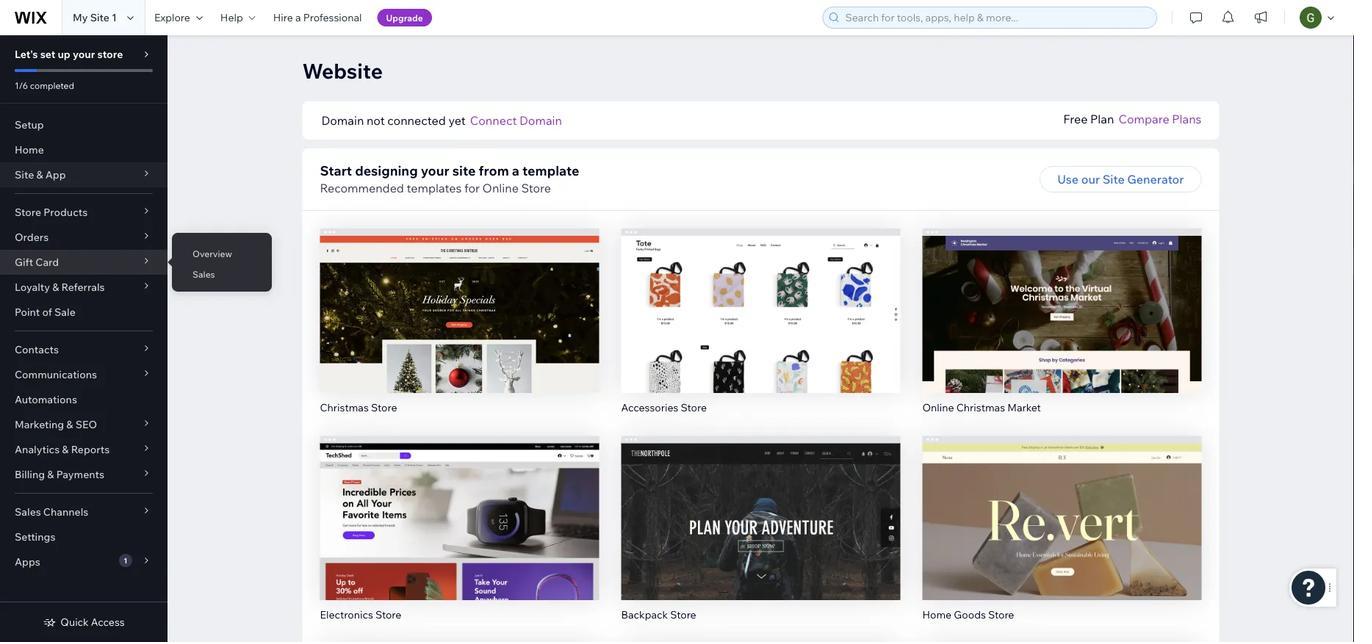 Task type: describe. For each thing, give the bounding box(es) containing it.
sales for sales
[[192, 269, 215, 280]]

site & app
[[15, 168, 66, 181]]

hire
[[273, 11, 293, 24]]

plan
[[1090, 112, 1114, 126]]

use our site generator button
[[1040, 166, 1202, 192]]

professional
[[303, 11, 362, 24]]

overview
[[192, 248, 232, 259]]

payments
[[56, 468, 104, 481]]

my
[[73, 11, 88, 24]]

your inside start designing your site from a template recommended templates for online store
[[421, 162, 449, 179]]

edit button for home goods store
[[1031, 493, 1093, 520]]

store inside start designing your site from a template recommended templates for online store
[[521, 181, 551, 195]]

accessories store
[[621, 401, 707, 413]]

home link
[[0, 137, 168, 162]]

home goods store
[[922, 608, 1014, 621]]

gift card button
[[0, 250, 168, 275]]

my site 1
[[73, 11, 117, 24]]

loyalty
[[15, 281, 50, 294]]

edit for accessories store
[[750, 292, 772, 306]]

use our site generator
[[1057, 172, 1184, 187]]

communications button
[[0, 362, 168, 387]]

gift
[[15, 256, 33, 269]]

point of sale link
[[0, 300, 168, 325]]

edit button for electronics store
[[429, 493, 490, 520]]

upgrade
[[386, 12, 423, 23]]

your inside sidebar 'element'
[[73, 48, 95, 61]]

billing
[[15, 468, 45, 481]]

view for electronics store
[[446, 530, 473, 544]]

point
[[15, 306, 40, 318]]

referrals
[[61, 281, 105, 294]]

contacts button
[[0, 337, 168, 362]]

view button for home goods store
[[1031, 524, 1093, 550]]

edit button for online christmas market
[[1031, 286, 1093, 312]]

edit button for accessories store
[[730, 286, 792, 312]]

billing & payments
[[15, 468, 104, 481]]

marketing & seo button
[[0, 412, 168, 437]]

explore
[[154, 11, 190, 24]]

edit button for backpack store
[[730, 493, 792, 520]]

designing
[[355, 162, 418, 179]]

for
[[464, 181, 480, 195]]

1 horizontal spatial site
[[90, 11, 109, 24]]

connect domain button
[[470, 112, 562, 129]]

quick access
[[60, 616, 125, 629]]

quick
[[60, 616, 89, 629]]

home for home
[[15, 143, 44, 156]]

edit button for christmas store
[[429, 286, 490, 312]]

recommended
[[320, 181, 404, 195]]

reports
[[71, 443, 110, 456]]

card
[[35, 256, 59, 269]]

start
[[320, 162, 352, 179]]

automations
[[15, 393, 77, 406]]

edit for backpack store
[[750, 499, 772, 514]]

backpack store
[[621, 608, 696, 621]]

Search for tools, apps, help & more... field
[[841, 7, 1152, 28]]

view for home goods store
[[1048, 530, 1076, 544]]

template
[[522, 162, 579, 179]]

view for christmas store
[[446, 322, 473, 337]]

orders
[[15, 231, 49, 244]]

0 vertical spatial 1
[[112, 11, 117, 24]]

site inside button
[[1103, 172, 1125, 187]]

2 domain from the left
[[520, 113, 562, 128]]

help button
[[211, 0, 264, 35]]

online christmas market
[[922, 401, 1041, 413]]

templates
[[407, 181, 462, 195]]

1 horizontal spatial online
[[922, 401, 954, 413]]

backpack
[[621, 608, 668, 621]]

analytics
[[15, 443, 60, 456]]

sidebar element
[[0, 35, 168, 642]]

compare plans button
[[1118, 110, 1202, 128]]

& for site
[[36, 168, 43, 181]]

store inside dropdown button
[[15, 206, 41, 219]]

& for billing
[[47, 468, 54, 481]]

edit for online christmas market
[[1051, 292, 1073, 306]]

apps
[[15, 555, 40, 568]]

connected
[[387, 113, 446, 128]]

1/6 completed
[[15, 80, 74, 91]]

communications
[[15, 368, 97, 381]]

settings link
[[0, 525, 168, 550]]

compare
[[1118, 112, 1169, 126]]

online inside start designing your site from a template recommended templates for online store
[[482, 181, 519, 195]]

yet
[[448, 113, 466, 128]]

our
[[1081, 172, 1100, 187]]

electronics store
[[320, 608, 401, 621]]

app
[[45, 168, 66, 181]]

completed
[[30, 80, 74, 91]]



Task type: vqa. For each thing, say whether or not it's contained in the screenshot.
Sales within DROPDOWN BUTTON
yes



Task type: locate. For each thing, give the bounding box(es) containing it.
help
[[220, 11, 243, 24]]

home inside home link
[[15, 143, 44, 156]]

1 horizontal spatial 1
[[124, 556, 127, 565]]

market
[[1007, 401, 1041, 413]]

& left reports
[[62, 443, 69, 456]]

0 horizontal spatial domain
[[321, 113, 364, 128]]

2 christmas from the left
[[956, 401, 1005, 413]]

gift card
[[15, 256, 59, 269]]

site inside popup button
[[15, 168, 34, 181]]

billing & payments button
[[0, 462, 168, 487]]

&
[[36, 168, 43, 181], [52, 281, 59, 294], [66, 418, 73, 431], [62, 443, 69, 456], [47, 468, 54, 481]]

0 horizontal spatial christmas
[[320, 401, 369, 413]]

from
[[479, 162, 509, 179]]

sales down overview
[[192, 269, 215, 280]]

0 vertical spatial your
[[73, 48, 95, 61]]

& for marketing
[[66, 418, 73, 431]]

store
[[97, 48, 123, 61]]

analytics & reports button
[[0, 437, 168, 462]]

quick access button
[[43, 616, 125, 629]]

sales channels button
[[0, 500, 168, 525]]

0 vertical spatial a
[[295, 11, 301, 24]]

& for loyalty
[[52, 281, 59, 294]]

settings
[[15, 530, 55, 543]]

sales for sales channels
[[15, 505, 41, 518]]

1 vertical spatial home
[[922, 608, 952, 621]]

0 horizontal spatial online
[[482, 181, 519, 195]]

seo
[[75, 418, 97, 431]]

1 vertical spatial 1
[[124, 556, 127, 565]]

point of sale
[[15, 306, 76, 318]]

christmas
[[320, 401, 369, 413], [956, 401, 1005, 413]]

1 horizontal spatial sales
[[192, 269, 215, 280]]

sales
[[192, 269, 215, 280], [15, 505, 41, 518]]

domain right connect
[[520, 113, 562, 128]]

set
[[40, 48, 55, 61]]

2 horizontal spatial site
[[1103, 172, 1125, 187]]

0 vertical spatial home
[[15, 143, 44, 156]]

1 horizontal spatial your
[[421, 162, 449, 179]]

use
[[1057, 172, 1079, 187]]

1 vertical spatial your
[[421, 162, 449, 179]]

access
[[91, 616, 125, 629]]

1/6
[[15, 80, 28, 91]]

automations link
[[0, 387, 168, 412]]

a inside hire a professional link
[[295, 11, 301, 24]]

site & app button
[[0, 162, 168, 187]]

1 horizontal spatial domain
[[520, 113, 562, 128]]

0 horizontal spatial 1
[[112, 11, 117, 24]]

marketing & seo
[[15, 418, 97, 431]]

& inside popup button
[[47, 468, 54, 481]]

marketing
[[15, 418, 64, 431]]

a inside start designing your site from a template recommended templates for online store
[[512, 162, 519, 179]]

home left the goods
[[922, 608, 952, 621]]

view for online christmas market
[[1048, 322, 1076, 337]]

domain not connected yet connect domain
[[321, 113, 562, 128]]

view for backpack store
[[747, 530, 774, 544]]

1 vertical spatial sales
[[15, 505, 41, 518]]

home
[[15, 143, 44, 156], [922, 608, 952, 621]]

accessories
[[621, 401, 678, 413]]

your
[[73, 48, 95, 61], [421, 162, 449, 179]]

0 horizontal spatial a
[[295, 11, 301, 24]]

& left app
[[36, 168, 43, 181]]

not
[[367, 113, 385, 128]]

loyalty & referrals button
[[0, 275, 168, 300]]

1 domain from the left
[[321, 113, 364, 128]]

start designing your site from a template recommended templates for online store
[[320, 162, 579, 195]]

home down setup
[[15, 143, 44, 156]]

0 horizontal spatial your
[[73, 48, 95, 61]]

0 horizontal spatial home
[[15, 143, 44, 156]]

website
[[302, 58, 383, 83]]

store products
[[15, 206, 88, 219]]

& left the seo
[[66, 418, 73, 431]]

site right our on the top right of page
[[1103, 172, 1125, 187]]

0 vertical spatial sales
[[192, 269, 215, 280]]

hire a professional
[[273, 11, 362, 24]]

site left app
[[15, 168, 34, 181]]

a right hire
[[295, 11, 301, 24]]

& inside dropdown button
[[62, 443, 69, 456]]

setup
[[15, 118, 44, 131]]

1 horizontal spatial christmas
[[956, 401, 1005, 413]]

sales channels
[[15, 505, 88, 518]]

1 vertical spatial a
[[512, 162, 519, 179]]

1 horizontal spatial home
[[922, 608, 952, 621]]

view
[[446, 322, 473, 337], [1048, 322, 1076, 337], [446, 530, 473, 544], [747, 530, 774, 544], [1048, 530, 1076, 544]]

1 right 'my'
[[112, 11, 117, 24]]

1 down settings link
[[124, 556, 127, 565]]

domain
[[321, 113, 364, 128], [520, 113, 562, 128]]

setup link
[[0, 112, 168, 137]]

christmas store
[[320, 401, 397, 413]]

products
[[44, 206, 88, 219]]

domain left not
[[321, 113, 364, 128]]

sales up settings
[[15, 505, 41, 518]]

view button for backpack store
[[729, 524, 792, 550]]

0 horizontal spatial site
[[15, 168, 34, 181]]

home for home goods store
[[922, 608, 952, 621]]

0 horizontal spatial sales
[[15, 505, 41, 518]]

let's
[[15, 48, 38, 61]]

view button
[[428, 317, 491, 343], [1031, 317, 1093, 343], [428, 524, 491, 550], [729, 524, 792, 550], [1031, 524, 1093, 550]]

sales inside dropdown button
[[15, 505, 41, 518]]

generator
[[1127, 172, 1184, 187]]

store products button
[[0, 200, 168, 225]]

electronics
[[320, 608, 373, 621]]

hire a professional link
[[264, 0, 371, 35]]

your right up
[[73, 48, 95, 61]]

free
[[1063, 112, 1088, 126]]

your up templates
[[421, 162, 449, 179]]

view button for online christmas market
[[1031, 317, 1093, 343]]

goods
[[954, 608, 986, 621]]

contacts
[[15, 343, 59, 356]]

channels
[[43, 505, 88, 518]]

& right billing
[[47, 468, 54, 481]]

edit button
[[429, 286, 490, 312], [730, 286, 792, 312], [1031, 286, 1093, 312], [429, 493, 490, 520], [730, 493, 792, 520], [1031, 493, 1093, 520]]

& right loyalty
[[52, 281, 59, 294]]

overview link
[[172, 241, 272, 266]]

of
[[42, 306, 52, 318]]

site
[[90, 11, 109, 24], [15, 168, 34, 181], [1103, 172, 1125, 187]]

upgrade button
[[377, 9, 432, 26]]

site right 'my'
[[90, 11, 109, 24]]

1 christmas from the left
[[320, 401, 369, 413]]

edit for home goods store
[[1051, 499, 1073, 514]]

edit for christmas store
[[448, 292, 471, 306]]

plans
[[1172, 112, 1202, 126]]

1 vertical spatial online
[[922, 401, 954, 413]]

sales inside "link"
[[192, 269, 215, 280]]

analytics & reports
[[15, 443, 110, 456]]

0 vertical spatial online
[[482, 181, 519, 195]]

1 inside sidebar 'element'
[[124, 556, 127, 565]]

view button for electronics store
[[428, 524, 491, 550]]

connect
[[470, 113, 517, 128]]

1 horizontal spatial a
[[512, 162, 519, 179]]

free plan compare plans
[[1063, 112, 1202, 126]]

a right from
[[512, 162, 519, 179]]

let's set up your store
[[15, 48, 123, 61]]

up
[[58, 48, 70, 61]]

& for analytics
[[62, 443, 69, 456]]

edit for electronics store
[[448, 499, 471, 514]]

view button for christmas store
[[428, 317, 491, 343]]

sale
[[54, 306, 76, 318]]

site
[[452, 162, 476, 179]]



